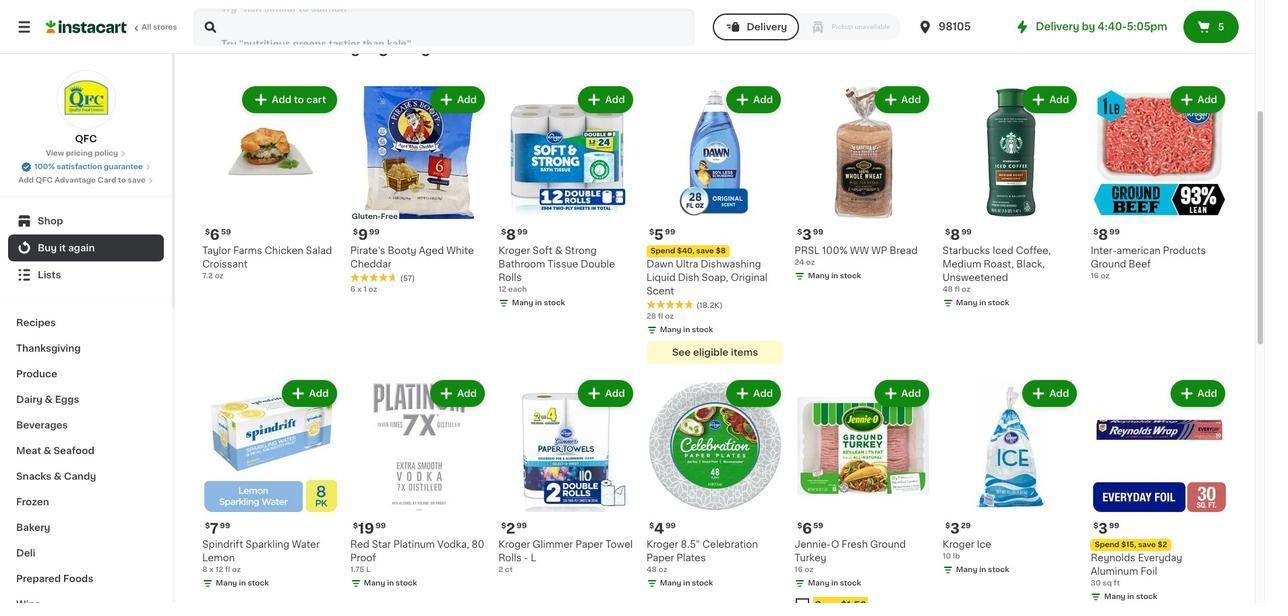 Task type: vqa. For each thing, say whether or not it's contained in the screenshot.


Task type: describe. For each thing, give the bounding box(es) containing it.
$ for spindrift sparkling water lemon
[[205, 522, 210, 530]]

99 for prsl 100% ww wp bread
[[813, 229, 823, 236]]

many for x
[[216, 580, 237, 587]]

in for 48
[[683, 580, 690, 587]]

soft
[[533, 246, 553, 256]]

add for spindrift sparkling water lemon
[[309, 389, 329, 399]]

beverages link
[[8, 413, 164, 438]]

12 inside kroger soft & strong bathroom tissue double rolls 12 each
[[499, 286, 506, 293]]

$ 7 99
[[205, 522, 230, 536]]

3 for prsl
[[802, 228, 812, 242]]

bathroom
[[499, 260, 545, 269]]

free
[[381, 213, 398, 221]]

many in stock for 16
[[808, 580, 861, 587]]

foods
[[63, 575, 93, 584]]

many for black,
[[956, 299, 978, 307]]

bakery
[[16, 523, 50, 533]]

dish
[[678, 273, 699, 283]]

add button for kroger ice
[[1024, 382, 1076, 406]]

stock down the ice
[[988, 566, 1009, 574]]

sq
[[1103, 580, 1112, 587]]

stock for tissue
[[544, 299, 565, 307]]

$ for kroger 8.5" celebration paper plates
[[649, 522, 654, 530]]

add button for kroger soft & strong bathroom tissue double rolls
[[580, 88, 632, 112]]

add button for kroger glimmer paper towel rolls - l
[[580, 382, 632, 406]]

fresh
[[842, 540, 868, 549]]

ground for american
[[1091, 260, 1126, 269]]

inter-
[[1091, 246, 1117, 256]]

many in stock for proof
[[364, 580, 417, 587]]

$ 4 99
[[649, 522, 676, 536]]

seafood
[[54, 446, 94, 456]]

8 for kroger soft & strong bathroom tissue double rolls
[[506, 228, 516, 242]]

kroger for 8
[[499, 246, 530, 256]]

99 for spindrift sparkling water lemon
[[220, 522, 230, 530]]

turkey
[[795, 553, 827, 563]]

6 for jennie-o fresh ground turkey
[[802, 522, 812, 536]]

& for seafood
[[43, 446, 51, 456]]

dairy & eggs
[[16, 395, 79, 405]]

kroger 8.5" celebration paper plates 48 oz
[[647, 540, 758, 574]]

items
[[731, 348, 758, 357]]

many in stock down the ice
[[956, 566, 1009, 574]]

l inside red star platinum vodka, 80 proof 1.75 l
[[366, 566, 371, 574]]

save for 5
[[696, 248, 714, 255]]

add for inter-american products ground beef
[[1198, 95, 1217, 105]]

29
[[961, 522, 971, 530]]

by
[[1082, 22, 1095, 32]]

add button for spindrift sparkling water lemon
[[283, 382, 336, 406]]

oz right 1
[[368, 286, 377, 293]]

each
[[508, 286, 527, 293]]

add for kroger 8.5" celebration paper plates
[[753, 389, 773, 399]]

glimmer
[[533, 540, 573, 549]]

oz inside starbucks iced coffee, medium roast, black, unsweetened 48 fl oz
[[962, 286, 971, 293]]

59 for jennie-o fresh ground turkey
[[813, 522, 823, 530]]

aged
[[419, 246, 444, 256]]

spend $40, save $8
[[651, 248, 726, 255]]

5 inside 'button'
[[1218, 22, 1224, 32]]

save inside 'link'
[[128, 177, 146, 184]]

prsl
[[795, 246, 820, 256]]

in for x
[[239, 580, 246, 587]]

kroger ice 10 lb
[[943, 540, 992, 560]]

stock up 'eligible'
[[692, 326, 713, 334]]

kroger for 3
[[943, 540, 975, 549]]

$ for taylor farms chicken salad croissant
[[205, 229, 210, 236]]

gluten-free
[[352, 213, 398, 221]]

99 for spend $15, save $2
[[1109, 522, 1120, 530]]

$ for jennie-o fresh ground turkey
[[797, 522, 802, 530]]

$ for pirate's booty aged white cheddar
[[353, 229, 358, 236]]

delivery for delivery by 4:40-5:05pm
[[1036, 22, 1080, 32]]

thanksgiving link
[[8, 336, 164, 362]]

lemon
[[202, 553, 235, 563]]

produce link
[[8, 362, 164, 387]]

policy
[[94, 150, 118, 157]]

qfc inside 'link'
[[36, 177, 53, 184]]

add to cart button
[[244, 88, 336, 112]]

0 vertical spatial qfc
[[75, 134, 97, 144]]

product group containing 4
[[647, 378, 784, 592]]

1 vertical spatial 5
[[654, 228, 664, 242]]

fl inside spindrift sparkling water lemon 8 x 12 fl oz
[[225, 566, 230, 574]]

80
[[472, 540, 485, 549]]

beef
[[1129, 260, 1151, 269]]

add for pirate's booty aged white cheddar
[[457, 95, 477, 105]]

add button for prsl 100% ww wp bread
[[876, 88, 928, 112]]

stock for 16
[[840, 580, 861, 587]]

qfc link
[[56, 70, 116, 146]]

it
[[59, 243, 66, 253]]

add qfc advantage card to save link
[[18, 175, 154, 186]]

prepared foods link
[[8, 567, 164, 592]]

$ 5 99
[[649, 228, 675, 242]]

$ for spend $40, save $8
[[649, 229, 654, 236]]

medium
[[943, 260, 981, 269]]

100% inside button
[[34, 163, 55, 171]]

5 button
[[1184, 11, 1239, 43]]

deli
[[16, 549, 35, 558]]

paper inside kroger 8.5" celebration paper plates 48 oz
[[647, 553, 674, 563]]

celebration
[[703, 540, 758, 549]]

add for kroger soft & strong bathroom tissue double rolls
[[605, 95, 625, 105]]

1.75
[[350, 566, 364, 574]]

99 for starbucks iced coffee, medium roast, black, unsweetened
[[962, 229, 972, 236]]

buy
[[332, 41, 360, 56]]

in for 24
[[831, 272, 838, 280]]

starbucks
[[943, 246, 990, 256]]

satisfaction
[[57, 163, 102, 171]]

many in stock for sq
[[1104, 593, 1158, 601]]

6 inside product group
[[350, 286, 355, 293]]

iced
[[993, 246, 1014, 256]]

in for sq
[[1128, 593, 1134, 601]]

wp
[[872, 246, 887, 256]]

99 for pirate's booty aged white cheddar
[[369, 229, 380, 236]]

2 horizontal spatial 3
[[1099, 522, 1108, 536]]

many for tissue
[[512, 299, 533, 307]]

ultra
[[676, 260, 698, 269]]

in for tissue
[[535, 299, 542, 307]]

eggs
[[55, 395, 79, 405]]

many for sq
[[1104, 593, 1126, 601]]

cheddar
[[350, 260, 392, 269]]

98105 button
[[917, 8, 998, 46]]

spindrift
[[202, 540, 243, 549]]

many down 28 fl oz on the bottom of page
[[660, 326, 681, 334]]

product group containing 5
[[647, 84, 784, 364]]

delivery by 4:40-5:05pm
[[1036, 22, 1167, 32]]

many in stock for 48
[[660, 580, 713, 587]]

$ 3 29
[[945, 522, 971, 536]]

jennie-o fresh ground turkey 16 oz
[[795, 540, 906, 574]]

view
[[46, 150, 64, 157]]

ct
[[505, 566, 513, 574]]

candy
[[64, 472, 96, 482]]

inter-american products ground beef 16 oz
[[1091, 246, 1206, 280]]

booty
[[388, 246, 417, 256]]

paper inside kroger glimmer paper towel rolls - l 2 ct
[[576, 540, 603, 549]]

many for proof
[[364, 580, 385, 587]]

products
[[1163, 246, 1206, 256]]

many for 24
[[808, 272, 830, 280]]

ground for o
[[870, 540, 906, 549]]

12 inside spindrift sparkling water lemon 8 x 12 fl oz
[[215, 566, 223, 574]]

buy it again
[[38, 243, 95, 253]]

& inside kroger soft & strong bathroom tissue double rolls 12 each
[[555, 246, 563, 256]]

16 for inter-
[[1091, 272, 1099, 280]]

gluten-
[[352, 213, 381, 221]]

28 fl oz
[[647, 313, 674, 320]]

original
[[731, 273, 768, 283]]

$ for kroger soft & strong bathroom tissue double rolls
[[501, 229, 506, 236]]

many down lb
[[956, 566, 978, 574]]

$ 3 99 for spend $15, save $2
[[1094, 522, 1120, 536]]

prsl 100% ww wp bread 24 oz
[[795, 246, 918, 266]]

dishwashing
[[701, 260, 761, 269]]

rolls inside kroger glimmer paper towel rolls - l 2 ct
[[499, 553, 522, 563]]

stock for sq
[[1136, 593, 1158, 601]]

l inside kroger glimmer paper towel rolls - l 2 ct
[[531, 553, 536, 563]]

99 for kroger 8.5" celebration paper plates
[[666, 522, 676, 530]]

spindrift sparkling water lemon 8 x 12 fl oz
[[202, 540, 320, 574]]

add qfc advantage card to save
[[18, 177, 146, 184]]

(57)
[[400, 275, 415, 283]]

thanksgiving
[[16, 344, 81, 353]]

add button for red star platinum vodka, 80 proof
[[432, 382, 484, 406]]

card
[[98, 177, 116, 184]]

8 inside spindrift sparkling water lemon 8 x 12 fl oz
[[202, 566, 207, 574]]

lists
[[38, 270, 61, 280]]

ft
[[1114, 580, 1120, 587]]

bread
[[890, 246, 918, 256]]

black,
[[1017, 260, 1045, 269]]

reynolds everyday aluminum foil 30 sq ft
[[1091, 553, 1183, 587]]

99 for kroger glimmer paper towel rolls - l
[[517, 522, 527, 530]]

in for black,
[[979, 299, 986, 307]]

towel
[[606, 540, 633, 549]]



Task type: locate. For each thing, give the bounding box(es) containing it.
0 vertical spatial rolls
[[499, 273, 522, 283]]

$8
[[716, 248, 726, 255]]

48 down the medium
[[943, 286, 953, 293]]

1 horizontal spatial $ 6 59
[[797, 522, 823, 536]]

7.2
[[202, 272, 213, 280]]

many in stock down each
[[512, 299, 565, 307]]

0 horizontal spatial 59
[[221, 229, 231, 236]]

1 $ 8 99 from the left
[[501, 228, 528, 242]]

many in stock for black,
[[956, 299, 1009, 307]]

2 vertical spatial fl
[[225, 566, 230, 574]]

x down lemon
[[209, 566, 214, 574]]

99 up starbucks
[[962, 229, 972, 236]]

many in stock down 1.75
[[364, 580, 417, 587]]

add inside 'link'
[[18, 177, 34, 184]]

1 vertical spatial 100%
[[822, 246, 848, 256]]

prepared foods
[[16, 575, 93, 584]]

qfc up the view pricing policy link
[[75, 134, 97, 144]]

0 horizontal spatial delivery
[[747, 22, 787, 32]]

0 vertical spatial x
[[357, 286, 362, 293]]

lb
[[953, 553, 960, 560]]

fl down lemon
[[225, 566, 230, 574]]

None search field
[[193, 8, 696, 46]]

oz right 7.2
[[215, 272, 224, 280]]

0 vertical spatial save
[[128, 177, 146, 184]]

many in stock down ft
[[1104, 593, 1158, 601]]

99 inside $ 2 99
[[517, 522, 527, 530]]

0 horizontal spatial 12
[[215, 566, 223, 574]]

1 vertical spatial 48
[[647, 566, 657, 574]]

0 vertical spatial 59
[[221, 229, 231, 236]]

2 left "ct"
[[499, 566, 503, 574]]

oz inside spindrift sparkling water lemon 8 x 12 fl oz
[[232, 566, 241, 574]]

add for kroger glimmer paper towel rolls - l
[[605, 389, 625, 399]]

kroger down $ 2 99
[[499, 540, 530, 549]]

8 down lemon
[[202, 566, 207, 574]]

many down the plates
[[660, 580, 681, 587]]

2 inside kroger glimmer paper towel rolls - l 2 ct
[[499, 566, 503, 574]]

10
[[943, 553, 951, 560]]

snacks & candy link
[[8, 464, 164, 490]]

0 horizontal spatial 3
[[802, 228, 812, 242]]

in for proof
[[387, 580, 394, 587]]

to left cart
[[294, 95, 304, 105]]

1 vertical spatial $ 6 59
[[797, 522, 823, 536]]

8 up starbucks
[[950, 228, 960, 242]]

add button for inter-american products ground beef
[[1172, 88, 1224, 112]]

$ for spend $15, save $2
[[1094, 522, 1099, 530]]

many in stock for tissue
[[512, 299, 565, 307]]

oz inside inter-american products ground beef 16 oz
[[1101, 272, 1110, 280]]

(18.2k)
[[697, 302, 723, 310]]

qfc logo image
[[56, 70, 116, 129]]

many in stock down spindrift sparkling water lemon 8 x 12 fl oz
[[216, 580, 269, 587]]

in down jennie-o fresh ground turkey 16 oz
[[831, 580, 838, 587]]

delivery inside button
[[747, 22, 787, 32]]

stores
[[153, 24, 177, 31]]

paper left the towel
[[576, 540, 603, 549]]

stock down foil in the right of the page
[[1136, 593, 1158, 601]]

99 right 9 in the left of the page
[[369, 229, 380, 236]]

save down guarantee
[[128, 177, 146, 184]]

many in stock for 24
[[808, 272, 861, 280]]

to inside add to cart button
[[294, 95, 304, 105]]

$ 8 99 for starbucks
[[945, 228, 972, 242]]

$ 6 59 up taylor
[[205, 228, 231, 242]]

100% left ww
[[822, 246, 848, 256]]

$ 8 99 for kroger
[[501, 228, 528, 242]]

0 horizontal spatial 100%
[[34, 163, 55, 171]]

recipes link
[[8, 310, 164, 336]]

0 horizontal spatial $ 6 59
[[205, 228, 231, 242]]

add to cart
[[272, 95, 326, 105]]

8 for starbucks iced coffee, medium roast, black, unsweetened
[[950, 228, 960, 242]]

$ 3 99 up spend $15, save $2
[[1094, 522, 1120, 536]]

100% satisfaction guarantee button
[[21, 159, 151, 173]]

stock for x
[[248, 580, 269, 587]]

spend for 5
[[651, 248, 675, 255]]

rolls up each
[[499, 273, 522, 283]]

snacks & candy
[[16, 472, 96, 482]]

qfc down view
[[36, 177, 53, 184]]

tissue
[[548, 260, 578, 269]]

99 for red star platinum vodka, 80 proof
[[376, 522, 386, 530]]

1 horizontal spatial $ 8 99
[[945, 228, 972, 242]]

1 horizontal spatial 48
[[943, 286, 953, 293]]

taylor
[[202, 246, 231, 256]]

1 vertical spatial fl
[[658, 313, 663, 320]]

3 up the prsl
[[802, 228, 812, 242]]

many down 1.75
[[364, 580, 385, 587]]

$ 6 59 for taylor farms chicken salad croissant
[[205, 228, 231, 242]]

& for eggs
[[45, 395, 53, 405]]

fl right 28
[[658, 313, 663, 320]]

16
[[1091, 272, 1099, 280], [795, 566, 803, 574]]

$ 8 99 up inter-
[[1094, 228, 1120, 242]]

many in stock down the plates
[[660, 580, 713, 587]]

jennie-
[[795, 540, 831, 549]]

ground inside jennie-o fresh ground turkey 16 oz
[[870, 540, 906, 549]]

1 vertical spatial x
[[209, 566, 214, 574]]

shop
[[38, 217, 63, 226]]

& inside 'link'
[[54, 472, 62, 482]]

to inside add qfc advantage card to save 'link'
[[118, 177, 126, 184]]

$ 6 59 up jennie-
[[797, 522, 823, 536]]

28
[[647, 313, 656, 320]]

many down the prsl
[[808, 272, 830, 280]]

rolls inside kroger soft & strong bathroom tissue double rolls 12 each
[[499, 273, 522, 283]]

ice
[[977, 540, 992, 549]]

0 horizontal spatial save
[[128, 177, 146, 184]]

product group containing 9
[[350, 84, 488, 295]]

16 inside jennie-o fresh ground turkey 16 oz
[[795, 566, 803, 574]]

0 vertical spatial 2
[[506, 522, 515, 536]]

100% satisfaction guarantee
[[34, 163, 143, 171]]

1 horizontal spatial 16
[[1091, 272, 1099, 280]]

16 down turkey
[[795, 566, 803, 574]]

delivery for delivery
[[747, 22, 787, 32]]

8 for inter-american products ground beef
[[1099, 228, 1108, 242]]

99 for inter-american products ground beef
[[1110, 229, 1120, 236]]

product group
[[202, 84, 340, 282], [350, 84, 488, 295], [499, 84, 636, 312], [647, 84, 784, 364], [795, 84, 932, 285], [943, 84, 1080, 312], [1091, 84, 1228, 282], [202, 378, 340, 592], [350, 378, 488, 592], [499, 378, 636, 576], [647, 378, 784, 592], [795, 378, 932, 604], [943, 378, 1080, 578], [1091, 378, 1228, 604]]

stock for 48
[[692, 580, 713, 587]]

2 horizontal spatial save
[[1138, 541, 1156, 549]]

fl inside starbucks iced coffee, medium roast, black, unsweetened 48 fl oz
[[955, 286, 960, 293]]

1 vertical spatial 59
[[813, 522, 823, 530]]

1 horizontal spatial delivery
[[1036, 22, 1080, 32]]

0 vertical spatial 12
[[499, 286, 506, 293]]

3 up reynolds
[[1099, 522, 1108, 536]]

$ inside $ 9 99
[[353, 229, 358, 236]]

1 vertical spatial paper
[[647, 553, 674, 563]]

instacart logo image
[[46, 19, 127, 35]]

service type group
[[713, 13, 901, 40]]

48 inside starbucks iced coffee, medium roast, black, unsweetened 48 fl oz
[[943, 286, 953, 293]]

0 horizontal spatial to
[[118, 177, 126, 184]]

cart
[[306, 95, 326, 105]]

1 horizontal spatial $ 3 99
[[1094, 522, 1120, 536]]

& for candy
[[54, 472, 62, 482]]

in up see
[[683, 326, 690, 334]]

$ 3 99 up the prsl
[[797, 228, 823, 242]]

& right the meat on the left bottom
[[43, 446, 51, 456]]

99 right 7
[[220, 522, 230, 530]]

1 horizontal spatial l
[[531, 553, 536, 563]]

1 vertical spatial spend
[[1095, 541, 1120, 549]]

0 vertical spatial l
[[531, 553, 536, 563]]

0 horizontal spatial l
[[366, 566, 371, 574]]

guarantee
[[104, 163, 143, 171]]

oz down $ 4 99
[[659, 566, 668, 574]]

1 vertical spatial 2
[[499, 566, 503, 574]]

add for prsl 100% ww wp bread
[[901, 95, 921, 105]]

$ 3 99 for prsl 100% ww wp bread
[[797, 228, 823, 242]]

0 horizontal spatial 2
[[499, 566, 503, 574]]

$ 19 99
[[353, 522, 386, 536]]

2 horizontal spatial 6
[[802, 522, 812, 536]]

many in stock up see
[[660, 326, 713, 334]]

1 horizontal spatial fl
[[658, 313, 663, 320]]

advantage
[[55, 177, 96, 184]]

save left '$8'
[[696, 248, 714, 255]]

2 vertical spatial 6
[[802, 522, 812, 536]]

0 vertical spatial 16
[[1091, 272, 1099, 280]]

kroger inside kroger 8.5" celebration paper plates 48 oz
[[647, 540, 678, 549]]

stock down kroger soft & strong bathroom tissue double rolls 12 each
[[544, 299, 565, 307]]

see eligible items button
[[647, 341, 784, 364]]

ground down inter-
[[1091, 260, 1126, 269]]

$ inside $ 2 99
[[501, 522, 506, 530]]

16 for jennie-
[[795, 566, 803, 574]]

0 vertical spatial paper
[[576, 540, 603, 549]]

-
[[524, 553, 528, 563]]

1 vertical spatial ground
[[870, 540, 906, 549]]

$ inside $ 4 99
[[649, 522, 654, 530]]

many down ft
[[1104, 593, 1126, 601]]

proof
[[350, 553, 376, 563]]

save left $2
[[1138, 541, 1156, 549]]

$ inside $ 5 99
[[649, 229, 654, 236]]

6 left 1
[[350, 286, 355, 293]]

$40,
[[677, 248, 695, 255]]

all stores
[[142, 24, 177, 31]]

save inside product group
[[696, 248, 714, 255]]

$ for inter-american products ground beef
[[1094, 229, 1099, 236]]

recipes
[[16, 318, 56, 328]]

6 up jennie-
[[802, 522, 812, 536]]

1 vertical spatial l
[[366, 566, 371, 574]]

deli link
[[8, 541, 164, 567]]

in down kroger soft & strong bathroom tissue double rolls 12 each
[[535, 299, 542, 307]]

l right 1.75
[[366, 566, 371, 574]]

0 vertical spatial to
[[294, 95, 304, 105]]

$ inside $ 19 99
[[353, 522, 358, 530]]

oz inside jennie-o fresh ground turkey 16 oz
[[805, 566, 814, 574]]

1 vertical spatial 6
[[350, 286, 355, 293]]

oz inside kroger 8.5" celebration paper plates 48 oz
[[659, 566, 668, 574]]

12 down lemon
[[215, 566, 223, 574]]

0 horizontal spatial x
[[209, 566, 214, 574]]

oz down unsweetened
[[962, 286, 971, 293]]

2 rolls from the top
[[499, 553, 522, 563]]

oz right 28
[[665, 313, 674, 320]]

items
[[202, 41, 245, 56]]

1 horizontal spatial 3
[[950, 522, 960, 536]]

8 up inter-
[[1099, 228, 1108, 242]]

0 vertical spatial 100%
[[34, 163, 55, 171]]

99 inside $ 5 99
[[665, 229, 675, 236]]

red star platinum vodka, 80 proof 1.75 l
[[350, 540, 485, 574]]

8
[[506, 228, 516, 242], [950, 228, 960, 242], [1099, 228, 1108, 242], [202, 566, 207, 574]]

4
[[654, 522, 664, 536]]

many in stock down unsweetened
[[956, 299, 1009, 307]]

double
[[581, 260, 615, 269]]

roast,
[[984, 260, 1014, 269]]

add for starbucks iced coffee, medium roast, black, unsweetened
[[1050, 95, 1069, 105]]

8 up bathroom
[[506, 228, 516, 242]]

$ for starbucks iced coffee, medium roast, black, unsweetened
[[945, 229, 950, 236]]

1 vertical spatial qfc
[[36, 177, 53, 184]]

1 rolls from the top
[[499, 273, 522, 283]]

view pricing policy link
[[46, 148, 126, 159]]

99 up the prsl
[[813, 229, 823, 236]]

kroger
[[499, 246, 530, 256], [499, 540, 530, 549], [647, 540, 678, 549], [943, 540, 975, 549]]

2 $ 8 99 from the left
[[945, 228, 972, 242]]

unsweetened
[[943, 273, 1008, 283]]

$ for prsl 100% ww wp bread
[[797, 229, 802, 236]]

0 horizontal spatial spend
[[651, 248, 675, 255]]

1 horizontal spatial 59
[[813, 522, 823, 530]]

l
[[531, 553, 536, 563], [366, 566, 371, 574]]

1 vertical spatial rolls
[[499, 553, 522, 563]]

stock for 24
[[840, 272, 861, 280]]

everyday
[[1138, 553, 1183, 563]]

many down lemon
[[216, 580, 237, 587]]

product group containing 7
[[202, 378, 340, 592]]

0 horizontal spatial 5
[[654, 228, 664, 242]]

kroger for 4
[[647, 540, 678, 549]]

stock for black,
[[988, 299, 1009, 307]]

foil
[[1141, 567, 1157, 576]]

1 vertical spatial 16
[[795, 566, 803, 574]]

oz inside 'prsl 100% ww wp bread 24 oz'
[[806, 259, 815, 266]]

1 horizontal spatial x
[[357, 286, 362, 293]]

coffee,
[[1016, 246, 1051, 256]]

6 up taylor
[[210, 228, 220, 242]]

0 vertical spatial $ 6 59
[[205, 228, 231, 242]]

add for kroger ice
[[1050, 389, 1069, 399]]

l right -
[[531, 553, 536, 563]]

30
[[1091, 580, 1101, 587]]

in down the plates
[[683, 580, 690, 587]]

in down reynolds everyday aluminum foil 30 sq ft
[[1128, 593, 1134, 601]]

0 horizontal spatial fl
[[225, 566, 230, 574]]

0 horizontal spatial $ 3 99
[[797, 228, 823, 242]]

0 vertical spatial 5
[[1218, 22, 1224, 32]]

1 horizontal spatial qfc
[[75, 134, 97, 144]]

add button for reynolds everyday aluminum foil
[[1172, 382, 1224, 406]]

stock down 'prsl 100% ww wp bread 24 oz' at the right top of page
[[840, 272, 861, 280]]

spend up reynolds
[[1095, 541, 1120, 549]]

in for 16
[[831, 580, 838, 587]]

rolls up "ct"
[[499, 553, 522, 563]]

99 up inter-
[[1110, 229, 1120, 236]]

0 vertical spatial 6
[[210, 228, 220, 242]]

1 horizontal spatial paper
[[647, 553, 674, 563]]

chicken
[[265, 246, 303, 256]]

add button for kroger 8.5" celebration paper plates
[[728, 382, 780, 406]]

add
[[272, 95, 292, 105], [457, 95, 477, 105], [605, 95, 625, 105], [753, 95, 773, 105], [901, 95, 921, 105], [1050, 95, 1069, 105], [1198, 95, 1217, 105], [18, 177, 34, 184], [309, 389, 329, 399], [457, 389, 477, 399], [605, 389, 625, 399], [753, 389, 773, 399], [901, 389, 921, 399], [1050, 389, 1069, 399], [1198, 389, 1217, 399]]

oz inside taylor farms chicken salad croissant 7.2 oz
[[215, 272, 224, 280]]

$ for kroger ice
[[945, 522, 950, 530]]

1 horizontal spatial 12
[[499, 286, 506, 293]]

add for reynolds everyday aluminum foil
[[1198, 389, 1217, 399]]

0 horizontal spatial 48
[[647, 566, 657, 574]]

1 vertical spatial 12
[[215, 566, 223, 574]]

$ inside the $ 7 99
[[205, 522, 210, 530]]

59 for taylor farms chicken salad croissant
[[221, 229, 231, 236]]

100% inside 'prsl 100% ww wp bread 24 oz'
[[822, 246, 848, 256]]

2 horizontal spatial fl
[[955, 286, 960, 293]]

99
[[517, 229, 528, 236], [813, 229, 823, 236], [369, 229, 380, 236], [665, 229, 675, 236], [962, 229, 972, 236], [1110, 229, 1120, 236], [220, 522, 230, 530], [517, 522, 527, 530], [376, 522, 386, 530], [666, 522, 676, 530], [1109, 522, 1120, 530]]

many in stock for x
[[216, 580, 269, 587]]

0 horizontal spatial $ 8 99
[[501, 228, 528, 242]]

in down spindrift sparkling water lemon 8 x 12 fl oz
[[239, 580, 246, 587]]

kroger down $ 4 99
[[647, 540, 678, 549]]

ground inside inter-american products ground beef 16 oz
[[1091, 260, 1126, 269]]

1 horizontal spatial save
[[696, 248, 714, 255]]

add button for starbucks iced coffee, medium roast, black, unsweetened
[[1024, 88, 1076, 112]]

59
[[221, 229, 231, 236], [813, 522, 823, 530]]

2 horizontal spatial $ 8 99
[[1094, 228, 1120, 242]]

buy it again link
[[8, 235, 164, 262]]

fl down unsweetened
[[955, 286, 960, 293]]

99 up bathroom
[[517, 229, 528, 236]]

kroger inside kroger soft & strong bathroom tissue double rolls 12 each
[[499, 246, 530, 256]]

in down 'prsl 100% ww wp bread 24 oz' at the right top of page
[[831, 272, 838, 280]]

add button for pirate's booty aged white cheddar
[[432, 88, 484, 112]]

spend for 3
[[1095, 541, 1120, 549]]

save for 3
[[1138, 541, 1156, 549]]

$ for red star platinum vodka, 80 proof
[[353, 522, 358, 530]]

$ 6 59 for jennie-o fresh ground turkey
[[797, 522, 823, 536]]

x left 1
[[357, 286, 362, 293]]

1 horizontal spatial 5
[[1218, 22, 1224, 32]]

3 left 29
[[950, 522, 960, 536]]

3 $ 8 99 from the left
[[1094, 228, 1120, 242]]

0 vertical spatial 48
[[943, 286, 953, 293]]

stock down jennie-o fresh ground turkey 16 oz
[[840, 580, 861, 587]]

many for 16
[[808, 580, 830, 587]]

vodka,
[[437, 540, 469, 549]]

save
[[128, 177, 146, 184], [696, 248, 714, 255], [1138, 541, 1156, 549]]

1 horizontal spatial 6
[[350, 286, 355, 293]]

ground right fresh
[[870, 540, 906, 549]]

see
[[672, 348, 691, 357]]

in down the ice
[[979, 566, 986, 574]]

Search field
[[194, 9, 694, 45]]

1 horizontal spatial spend
[[1095, 541, 1120, 549]]

$ for kroger glimmer paper towel rolls - l
[[501, 522, 506, 530]]

2 vertical spatial save
[[1138, 541, 1156, 549]]

16 down inter-
[[1091, 272, 1099, 280]]

x inside spindrift sparkling water lemon 8 x 12 fl oz
[[209, 566, 214, 574]]

oz right '24'
[[806, 259, 815, 266]]

0 vertical spatial fl
[[955, 286, 960, 293]]

many for 48
[[660, 580, 681, 587]]

many down turkey
[[808, 580, 830, 587]]

99 inside $ 9 99
[[369, 229, 380, 236]]

99 inside $ 19 99
[[376, 522, 386, 530]]

& left the eggs
[[45, 395, 53, 405]]

24
[[795, 259, 804, 266]]

1 vertical spatial $ 3 99
[[1094, 522, 1120, 536]]

0 vertical spatial ground
[[1091, 260, 1126, 269]]

0 horizontal spatial 6
[[210, 228, 220, 242]]

kroger inside the kroger ice 10 lb
[[943, 540, 975, 549]]

plates
[[677, 553, 706, 563]]

99 right 4
[[666, 522, 676, 530]]

3 for kroger
[[950, 522, 960, 536]]

99 up spend $40, save $8
[[665, 229, 675, 236]]

1 horizontal spatial 2
[[506, 522, 515, 536]]

add for red star platinum vodka, 80 proof
[[457, 389, 477, 399]]

in down unsweetened
[[979, 299, 986, 307]]

kroger soft & strong bathroom tissue double rolls 12 each
[[499, 246, 615, 293]]

1 vertical spatial save
[[696, 248, 714, 255]]

0 horizontal spatial qfc
[[36, 177, 53, 184]]

american
[[1117, 246, 1161, 256]]

oz
[[806, 259, 815, 266], [215, 272, 224, 280], [1101, 272, 1110, 280], [368, 286, 377, 293], [962, 286, 971, 293], [665, 313, 674, 320], [232, 566, 241, 574], [805, 566, 814, 574], [659, 566, 668, 574]]

product group containing 2
[[499, 378, 636, 576]]

fl
[[955, 286, 960, 293], [658, 313, 663, 320], [225, 566, 230, 574]]

paper down 4
[[647, 553, 674, 563]]

0 horizontal spatial paper
[[576, 540, 603, 549]]

99 for spend $40, save $8
[[665, 229, 675, 236]]

0 vertical spatial $ 3 99
[[797, 228, 823, 242]]

kroger glimmer paper towel rolls - l 2 ct
[[499, 540, 633, 574]]

16 inside inter-american products ground beef 16 oz
[[1091, 272, 1099, 280]]

1 vertical spatial to
[[118, 177, 126, 184]]

0 horizontal spatial 16
[[795, 566, 803, 574]]

1 horizontal spatial 100%
[[822, 246, 848, 256]]

meat & seafood
[[16, 446, 94, 456]]

$ inside $ 3 29
[[945, 522, 950, 530]]

12
[[499, 286, 506, 293], [215, 566, 223, 574]]

meat
[[16, 446, 41, 456]]

stock down spindrift sparkling water lemon 8 x 12 fl oz
[[248, 580, 269, 587]]

kroger up bathroom
[[499, 246, 530, 256]]

spend up dawn
[[651, 248, 675, 255]]

stock down red star platinum vodka, 80 proof 1.75 l
[[396, 580, 417, 587]]

1 horizontal spatial ground
[[1091, 260, 1126, 269]]

stock for proof
[[396, 580, 417, 587]]

produce
[[16, 370, 57, 379]]

1 horizontal spatial to
[[294, 95, 304, 105]]

kroger inside kroger glimmer paper towel rolls - l 2 ct
[[499, 540, 530, 549]]

99 for kroger soft & strong bathroom tissue double rolls
[[517, 229, 528, 236]]

1
[[364, 286, 367, 293]]

12 left each
[[499, 286, 506, 293]]

100% down view
[[34, 163, 55, 171]]

59 up taylor
[[221, 229, 231, 236]]

2
[[506, 522, 515, 536], [499, 566, 503, 574]]

99 inside $ 4 99
[[666, 522, 676, 530]]

spend inside product group
[[651, 248, 675, 255]]

19
[[358, 522, 374, 536]]

liquid
[[647, 273, 676, 283]]

0 horizontal spatial ground
[[870, 540, 906, 549]]

0 vertical spatial spend
[[651, 248, 675, 255]]

to down guarantee
[[118, 177, 126, 184]]

8.5"
[[681, 540, 700, 549]]

ww
[[850, 246, 869, 256]]

see eligible items
[[672, 348, 758, 357]]

oz down inter-
[[1101, 272, 1110, 280]]

48 inside kroger 8.5" celebration paper plates 48 oz
[[647, 566, 657, 574]]

product group containing 19
[[350, 378, 488, 592]]

$ 8 99 up starbucks
[[945, 228, 972, 242]]

$
[[205, 229, 210, 236], [501, 229, 506, 236], [797, 229, 802, 236], [353, 229, 358, 236], [649, 229, 654, 236], [945, 229, 950, 236], [1094, 229, 1099, 236], [205, 522, 210, 530], [501, 522, 506, 530], [797, 522, 802, 530], [353, 522, 358, 530], [649, 522, 654, 530], [945, 522, 950, 530], [1094, 522, 1099, 530]]

dawn ultra dishwashing liquid dish soap, original scent
[[647, 260, 768, 296]]

many
[[808, 272, 830, 280], [512, 299, 533, 307], [956, 299, 978, 307], [660, 326, 681, 334], [956, 566, 978, 574], [216, 580, 237, 587], [808, 580, 830, 587], [364, 580, 385, 587], [660, 580, 681, 587], [1104, 593, 1126, 601]]

$ 3 99
[[797, 228, 823, 242], [1094, 522, 1120, 536]]

59 up jennie-
[[813, 522, 823, 530]]

99 inside the $ 7 99
[[220, 522, 230, 530]]

2 up "ct"
[[506, 522, 515, 536]]



